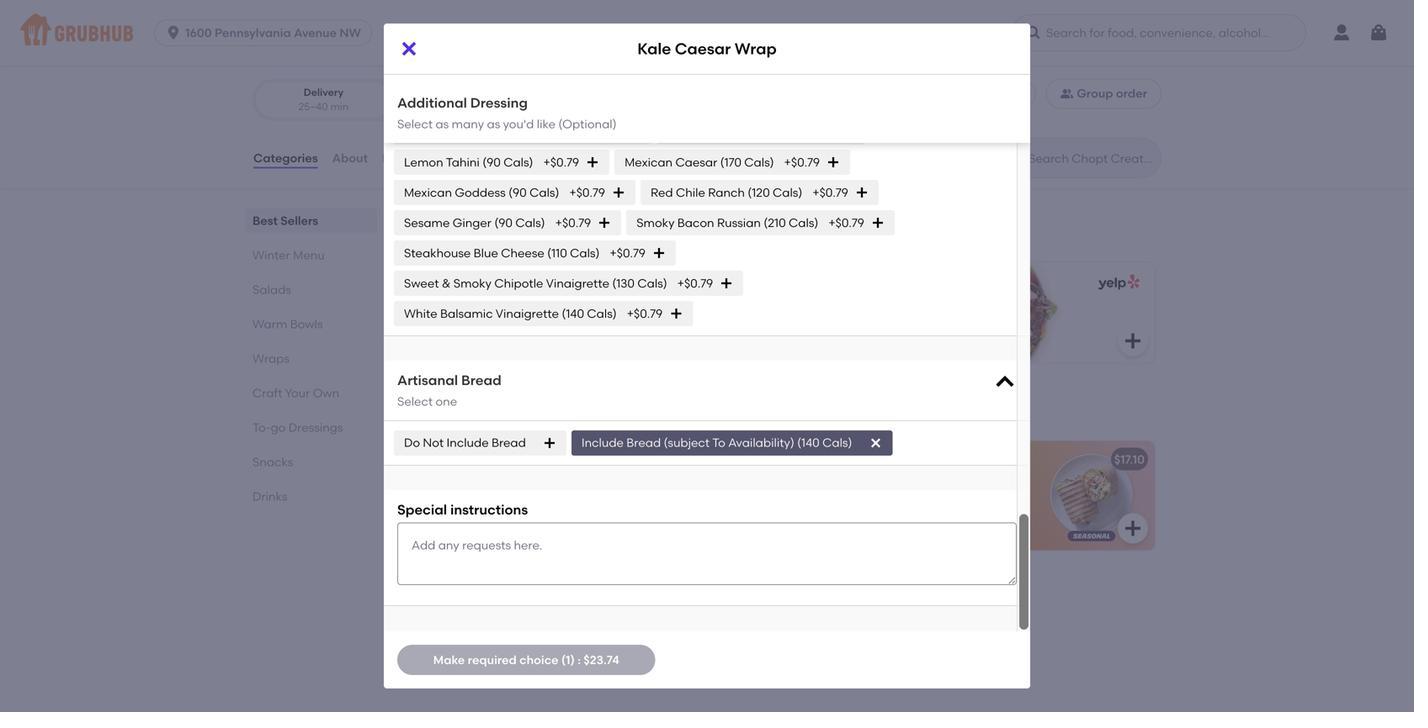 Task type: locate. For each thing, give the bounding box(es) containing it.
1 vertical spatial winter
[[411, 402, 470, 423]]

1 horizontal spatial radish,
[[950, 477, 988, 491]]

fried up special instructions
[[463, 477, 489, 491]]

min up you'd
[[496, 101, 515, 113]]

+$0.79 for smoky bacon russian (210 cals)
[[829, 216, 864, 230]]

kale up $10.61 at the top of page
[[427, 308, 452, 322]]

1 horizontal spatial red
[[651, 185, 673, 200]]

1 horizontal spatial wrap
[[735, 39, 777, 58]]

pickled down the salad
[[532, 494, 574, 508]]

(140 down olive oil & red wine vinegar (120 cals)
[[773, 64, 795, 79]]

2 pickled from the left
[[909, 494, 951, 508]]

2 vegetables, from the left
[[801, 511, 868, 525]]

panko fried chicken, fresh radish, black beans, spicy pickled vegetables, cotija cheese, tortilla chips, scallions, romaine and cabbage & cilantro blend down spicy jalapeño goddess salad
[[424, 477, 612, 559]]

0 horizontal spatial (130
[[509, 95, 532, 109]]

2 include from the left
[[582, 436, 624, 451]]

0 horizontal spatial kale
[[427, 308, 452, 322]]

1 blend from the left
[[538, 545, 571, 559]]

2 as from the left
[[487, 117, 500, 131]]

min inside the pickup 0.2 mi • 10–20 min
[[496, 101, 515, 113]]

1 horizontal spatial include
[[582, 436, 624, 451]]

beans, down spicy jalapeño goddess wrap
[[836, 494, 874, 508]]

0 vertical spatial caesar
[[675, 39, 731, 58]]

sellers up on
[[454, 210, 513, 231]]

0 horizontal spatial vegetables,
[[424, 511, 490, 525]]

special instructions
[[397, 502, 528, 518]]

scallions,
[[461, 528, 512, 542], [838, 528, 890, 542]]

select down chopt
[[397, 117, 433, 131]]

cilantro for wrap
[[869, 545, 912, 559]]

min inside delivery 25–40 min
[[330, 101, 349, 113]]

kale for kale caesar wrap
[[637, 39, 671, 58]]

smoky down blue
[[454, 276, 492, 291]]

jalapeño for spicy jalapeño goddess salad
[[459, 453, 514, 467]]

best sellers
[[253, 214, 318, 228]]

group order button
[[1046, 79, 1162, 109]]

vinaigrette
[[459, 64, 523, 79], [443, 95, 506, 109], [546, 276, 609, 291], [496, 307, 559, 321]]

balsamic up chopt
[[404, 64, 457, 79]]

2 panko fried chicken, fresh radish, black beans, spicy pickled vegetables, cotija cheese, tortilla chips, scallions, romaine and cabbage & cilantro blend from the left
[[801, 477, 989, 559]]

0 horizontal spatial chicken,
[[491, 477, 539, 491]]

2 spicy from the left
[[801, 453, 833, 467]]

panko up special at the bottom of the page
[[424, 477, 460, 491]]

1 vertical spatial caesar
[[675, 155, 717, 169]]

cotija down spicy jalapeño goddess salad
[[493, 511, 526, 525]]

0 horizontal spatial fried
[[463, 477, 489, 491]]

0 horizontal spatial wrap
[[500, 308, 532, 322]]

chopt vinaigrette (130 cals)
[[404, 95, 564, 109]]

and for wrap
[[943, 528, 966, 542]]

0 horizontal spatial and
[[566, 528, 589, 542]]

cabbage for spicy jalapeño goddess wrap
[[801, 545, 854, 559]]

bread up spicy jalapeño goddess salad
[[492, 436, 526, 451]]

1 vertical spatial winter menu
[[411, 402, 523, 423]]

cheese, for salad
[[528, 511, 572, 525]]

radish,
[[572, 477, 611, 491], [950, 477, 988, 491]]

winter menu up 'do not include bread'
[[411, 402, 523, 423]]

(140 down sweet & smoky chipotle vinaigrette (130 cals)
[[562, 307, 584, 321]]

0 horizontal spatial scallions,
[[461, 528, 512, 542]]

fresh for salad
[[542, 477, 570, 491]]

smoky left bacon
[[637, 216, 675, 230]]

chicken, for wrap
[[869, 477, 916, 491]]

cotija for salad
[[493, 511, 526, 525]]

0 horizontal spatial radish,
[[572, 477, 611, 491]]

&
[[693, 34, 702, 48], [442, 276, 451, 291], [480, 545, 489, 559], [857, 545, 866, 559]]

romaine
[[515, 528, 563, 542], [892, 528, 940, 542]]

0 horizontal spatial winter menu
[[253, 248, 325, 263]]

bread right artisanal
[[461, 372, 502, 389]]

mexican for mexican goddess (90 cals)
[[404, 185, 452, 200]]

romaine up bowl
[[515, 528, 563, 542]]

+$0.79 for buttermilk ranch (140 cals)
[[838, 64, 873, 79]]

0 horizontal spatial black
[[424, 494, 456, 508]]

2 select from the top
[[397, 395, 433, 409]]

1 min from the left
[[330, 101, 349, 113]]

1 scallions, from the left
[[461, 528, 512, 542]]

1 panko fried chicken, fresh radish, black beans, spicy pickled vegetables, cotija cheese, tortilla chips, scallions, romaine and cabbage & cilantro blend from the left
[[424, 477, 612, 559]]

mexican for mexican caesar (170 cals)
[[625, 155, 673, 169]]

romaine down spicy jalapeño goddess wrap
[[892, 528, 940, 542]]

fried down spicy jalapeño goddess wrap
[[840, 477, 866, 491]]

panko fried chicken, fresh radish, black beans, spicy pickled vegetables, cotija cheese, tortilla chips, scallions, romaine and cabbage & cilantro blend down spicy jalapeño goddess wrap
[[801, 477, 989, 559]]

1 vertical spatial (120
[[748, 185, 770, 200]]

2 min from the left
[[496, 101, 515, 113]]

1 cabbage from the left
[[424, 545, 477, 559]]

min
[[330, 101, 349, 113], [496, 101, 515, 113]]

1 horizontal spatial spicy
[[801, 453, 833, 467]]

1 horizontal spatial and
[[943, 528, 966, 542]]

cals)
[[522, 34, 552, 48], [835, 34, 864, 48], [551, 64, 581, 79], [798, 64, 828, 79], [534, 95, 564, 109], [546, 125, 576, 139], [504, 155, 533, 169], [744, 155, 774, 169], [530, 185, 559, 200], [773, 185, 802, 200], [515, 216, 545, 230], [789, 216, 818, 230], [570, 246, 600, 260], [638, 276, 667, 291], [587, 307, 617, 321], [823, 436, 852, 451]]

2 panko from the left
[[801, 477, 837, 491]]

wine
[[429, 34, 458, 48], [730, 34, 759, 48]]

balsamic vinaigrette (140 cals)
[[404, 64, 581, 79]]

wrap inside kale caesar wrap $10.61 +
[[500, 308, 532, 322]]

tortilla for salad
[[575, 511, 612, 525]]

1 $17.10 from the left
[[737, 453, 768, 467]]

2 jalapeño from the left
[[836, 453, 891, 467]]

1 horizontal spatial cotija
[[870, 511, 903, 525]]

cheese, for wrap
[[905, 511, 949, 525]]

1 horizontal spatial tortilla
[[952, 511, 989, 525]]

mi
[[444, 101, 456, 113]]

2 $17.10 from the left
[[1114, 453, 1145, 467]]

chicken, down spicy jalapeño goddess wrap
[[869, 477, 916, 491]]

(120 up the (210
[[748, 185, 770, 200]]

vegetables,
[[424, 511, 490, 525], [801, 511, 868, 525]]

cheese, down spicy jalapeño goddess wrap
[[905, 511, 949, 525]]

fried for spicy jalapeño goddess wrap
[[840, 477, 866, 491]]

fresh
[[542, 477, 570, 491], [919, 477, 947, 491]]

1 horizontal spatial cheese,
[[905, 511, 949, 525]]

1 radish, from the left
[[572, 477, 611, 491]]

panko fried chicken, fresh radish, black beans, spicy pickled vegetables, cotija cheese, tortilla chips, scallions, romaine and cabbage & cilantro blend for wrap
[[801, 477, 989, 559]]

1 horizontal spatial spicy
[[877, 494, 906, 508]]

yelp image
[[718, 275, 763, 291], [1095, 275, 1140, 291]]

2 vertical spatial wrap
[[948, 453, 980, 467]]

red right the good
[[404, 34, 426, 48]]

2 fried from the left
[[840, 477, 866, 491]]

select inside additional dressing select as many as you'd like (optional)
[[397, 117, 433, 131]]

(363)
[[289, 26, 318, 40]]

caesar up chile
[[675, 155, 717, 169]]

0 horizontal spatial vinegar
[[461, 34, 506, 48]]

option group
[[253, 79, 541, 121]]

0 horizontal spatial spicy
[[500, 494, 529, 508]]

red right oil
[[705, 34, 728, 48]]

(120 up buttermilk ranch (140 cals) on the top of page
[[810, 34, 832, 48]]

radish, down spicy jalapeño goddess wrap
[[950, 477, 988, 491]]

(90 up on
[[494, 216, 513, 230]]

+ for $10.96 +
[[838, 328, 846, 342]]

yelp image for $10.96 +
[[1095, 275, 1140, 291]]

1 fried from the left
[[463, 477, 489, 491]]

you'd
[[503, 117, 534, 131]]

group
[[1077, 86, 1113, 101]]

winter
[[253, 248, 290, 263], [411, 402, 470, 423]]

select inside artisanal bread select one
[[397, 395, 433, 409]]

0 horizontal spatial romaine
[[515, 528, 563, 542]]

include
[[447, 436, 489, 451], [582, 436, 624, 451]]

min down delivery
[[330, 101, 349, 113]]

1 vertical spatial wrap
[[500, 308, 532, 322]]

0 horizontal spatial panko fried chicken, fresh radish, black beans, spicy pickled vegetables, cotija cheese, tortilla chips, scallions, romaine and cabbage & cilantro blend
[[424, 477, 612, 559]]

ranch down olive oil & red wine vinegar (120 cals)
[[733, 64, 770, 79]]

1 horizontal spatial as
[[487, 117, 500, 131]]

menu
[[293, 248, 325, 263], [475, 402, 523, 423]]

kale left oil
[[637, 39, 671, 58]]

1 horizontal spatial beans,
[[836, 494, 874, 508]]

0 horizontal spatial $17.10
[[737, 453, 768, 467]]

0 horizontal spatial beans,
[[459, 494, 497, 508]]

1 cheese, from the left
[[528, 511, 572, 525]]

sellers
[[454, 210, 513, 231], [281, 214, 318, 228]]

2 cilantro from the left
[[869, 545, 912, 559]]

1 horizontal spatial sellers
[[454, 210, 513, 231]]

svg image inside main navigation navigation
[[1025, 24, 1042, 41]]

bread for artisanal
[[461, 372, 502, 389]]

1 horizontal spatial kale
[[637, 39, 671, 58]]

blend for salad
[[538, 545, 571, 559]]

fried
[[463, 477, 489, 491], [840, 477, 866, 491]]

pickled for salad
[[532, 494, 574, 508]]

2 chicken, from the left
[[869, 477, 916, 491]]

2 horizontal spatial goddess
[[894, 453, 945, 467]]

1 horizontal spatial fried
[[840, 477, 866, 491]]

0 horizontal spatial tortilla
[[575, 511, 612, 525]]

1 horizontal spatial pickled
[[909, 494, 951, 508]]

0 horizontal spatial min
[[330, 101, 349, 113]]

$10.96
[[804, 328, 838, 342]]

as down mi
[[436, 117, 449, 131]]

fresh down spicy jalapeño goddess salad
[[542, 477, 570, 491]]

sweet
[[404, 276, 439, 291]]

radish, for wrap
[[950, 477, 988, 491]]

1 wine from the left
[[429, 34, 458, 48]]

artisanal
[[397, 372, 458, 389]]

(35
[[525, 125, 543, 139]]

vegetables, up serrano
[[424, 511, 490, 525]]

mexican
[[625, 155, 673, 169], [404, 185, 452, 200]]

smoky bacon russian (210 cals)
[[637, 216, 818, 230]]

people icon image
[[1060, 87, 1074, 100]]

bowl
[[535, 576, 563, 591]]

1 and from the left
[[566, 528, 589, 542]]

caesar up $10.61 at the top of page
[[455, 308, 498, 322]]

spicy down spicy jalapeño goddess salad
[[500, 494, 529, 508]]

1 panko from the left
[[424, 477, 460, 491]]

0 horizontal spatial (120
[[748, 185, 770, 200]]

2 vertical spatial (90
[[494, 216, 513, 230]]

1 vertical spatial select
[[397, 395, 433, 409]]

search icon image
[[1002, 148, 1022, 168]]

vinegar up buttermilk ranch (140 cals) on the top of page
[[762, 34, 807, 48]]

vegetables, for spicy jalapeño goddess salad
[[424, 511, 490, 525]]

menu down best sellers
[[293, 248, 325, 263]]

scallions, down spicy jalapeño goddess wrap
[[838, 528, 890, 542]]

2 spicy from the left
[[877, 494, 906, 508]]

sellers inside best sellers most ordered on grubhub
[[454, 210, 513, 231]]

$16.27 +
[[730, 576, 771, 591]]

chicken,
[[491, 477, 539, 491], [869, 477, 916, 491]]

0 horizontal spatial pickled
[[532, 494, 574, 508]]

1 horizontal spatial (130
[[612, 276, 635, 291]]

(90 for tahini
[[483, 155, 501, 169]]

black
[[424, 494, 456, 508], [801, 494, 833, 508]]

0 vertical spatial smoky
[[637, 216, 675, 230]]

spicy down spicy jalapeño goddess wrap
[[877, 494, 906, 508]]

1 horizontal spatial panko
[[801, 477, 837, 491]]

star icon image
[[253, 25, 269, 41]]

mexican up sesame
[[404, 185, 452, 200]]

+ for $16.27 +
[[763, 576, 771, 591]]

balsamic
[[404, 64, 457, 79], [440, 307, 493, 321]]

(140 right availability)
[[797, 436, 820, 451]]

chips,
[[424, 528, 458, 542], [801, 528, 835, 542]]

spicy jalapeño goddess salad
[[424, 453, 605, 467]]

best inside best sellers most ordered on grubhub
[[411, 210, 450, 231]]

2 chips, from the left
[[801, 528, 835, 542]]

sesame
[[404, 216, 450, 230]]

kale for kale caesar wrap $10.61 +
[[427, 308, 452, 322]]

pickled down spicy jalapeño goddess wrap
[[909, 494, 951, 508]]

blend
[[538, 545, 571, 559], [915, 545, 948, 559]]

bread left (subject
[[627, 436, 661, 451]]

vinegar left the (5
[[461, 34, 506, 48]]

1 horizontal spatial winter menu
[[411, 402, 523, 423]]

red left chile
[[651, 185, 673, 200]]

1 horizontal spatial mexican
[[625, 155, 673, 169]]

0 vertical spatial (130
[[509, 95, 532, 109]]

categories
[[253, 151, 318, 165]]

0 horizontal spatial mexican
[[404, 185, 452, 200]]

snacks
[[253, 455, 293, 470]]

vegetables, down spicy jalapeño goddess wrap
[[801, 511, 868, 525]]

svg image
[[1369, 23, 1389, 43], [165, 24, 182, 41], [399, 39, 419, 59], [586, 156, 599, 169], [612, 186, 625, 199], [652, 247, 666, 260], [669, 307, 683, 321], [746, 331, 766, 351], [993, 371, 1017, 395], [543, 437, 556, 450], [869, 437, 883, 450]]

winter up not
[[411, 402, 470, 423]]

1 romaine from the left
[[515, 528, 563, 542]]

caesar inside kale caesar wrap $10.61 +
[[455, 308, 498, 322]]

2 tortilla from the left
[[952, 511, 989, 525]]

(130
[[509, 95, 532, 109], [612, 276, 635, 291]]

caesar up buttermilk
[[675, 39, 731, 58]]

1 horizontal spatial vegetables,
[[801, 511, 868, 525]]

as
[[436, 117, 449, 131], [487, 117, 500, 131]]

wrap for kale caesar wrap $10.61 +
[[500, 308, 532, 322]]

spicy for spicy jalapeño goddess salad
[[424, 453, 456, 467]]

pickup
[[453, 86, 487, 98]]

0 vertical spatial (120
[[810, 34, 832, 48]]

•
[[459, 101, 463, 113]]

0 horizontal spatial spicy
[[424, 453, 456, 467]]

(90 up best sellers most ordered on grubhub
[[509, 185, 527, 200]]

$16.27
[[730, 576, 763, 591]]

scallions, down instructions
[[461, 528, 512, 542]]

2 fresh from the left
[[919, 477, 947, 491]]

wine right the food at the left
[[429, 34, 458, 48]]

0 horizontal spatial +
[[460, 328, 467, 342]]

$17.10 for wrap
[[1114, 453, 1145, 467]]

2 cheese, from the left
[[905, 511, 949, 525]]

2 black from the left
[[801, 494, 833, 508]]

chile
[[676, 185, 705, 200]]

goddess for spicy jalapeño goddess wrap
[[894, 453, 945, 467]]

1 horizontal spatial fresh
[[919, 477, 947, 491]]

wine up buttermilk ranch (140 cals) on the top of page
[[730, 34, 759, 48]]

caesar for mexican caesar (170 cals)
[[675, 155, 717, 169]]

1 vinegar from the left
[[461, 34, 506, 48]]

1 beans, from the left
[[459, 494, 497, 508]]

2 scallions, from the left
[[838, 528, 890, 542]]

select
[[397, 117, 433, 131], [397, 395, 433, 409]]

1 yelp image from the left
[[718, 275, 763, 291]]

2 wine from the left
[[730, 34, 759, 48]]

fresh down spicy jalapeño goddess wrap
[[919, 477, 947, 491]]

and
[[566, 528, 589, 542], [943, 528, 966, 542]]

2 beans, from the left
[[836, 494, 874, 508]]

scallions, for spicy jalapeño goddess salad
[[461, 528, 512, 542]]

most
[[411, 234, 438, 248]]

best up most
[[411, 210, 450, 231]]

kale caesar wrap
[[637, 39, 777, 58]]

bread inside artisanal bread select one
[[461, 372, 502, 389]]

1 pickled from the left
[[532, 494, 574, 508]]

cotija down spicy jalapeño goddess wrap
[[870, 511, 903, 525]]

1 horizontal spatial winter
[[411, 402, 470, 423]]

cheese,
[[528, 511, 572, 525], [905, 511, 949, 525]]

2 horizontal spatial wrap
[[948, 453, 980, 467]]

1 horizontal spatial jalapeño
[[836, 453, 891, 467]]

goddess for spicy jalapeño goddess salad
[[517, 453, 568, 467]]

1 horizontal spatial min
[[496, 101, 515, 113]]

2 radish, from the left
[[950, 477, 988, 491]]

1 horizontal spatial menu
[[475, 402, 523, 423]]

1 spicy from the left
[[500, 494, 529, 508]]

1 horizontal spatial vinegar
[[762, 34, 807, 48]]

0 vertical spatial select
[[397, 117, 433, 131]]

1 chicken, from the left
[[491, 477, 539, 491]]

1 horizontal spatial $17.10
[[1114, 453, 1145, 467]]

1 fresh from the left
[[542, 477, 570, 491]]

chipotle
[[494, 276, 543, 291]]

panko fried chicken, fresh radish, black beans, spicy pickled vegetables, cotija cheese, tortilla chips, scallions, romaine and cabbage & cilantro blend
[[424, 477, 612, 559], [801, 477, 989, 559]]

0 horizontal spatial chips,
[[424, 528, 458, 542]]

cheese
[[501, 246, 544, 260]]

radish, down the salad
[[572, 477, 611, 491]]

panko for spicy jalapeño goddess salad
[[424, 477, 460, 491]]

cabbage
[[424, 545, 477, 559], [801, 545, 854, 559]]

1 horizontal spatial wine
[[730, 34, 759, 48]]

1 horizontal spatial yelp image
[[1095, 275, 1140, 291]]

2 vertical spatial caesar
[[455, 308, 498, 322]]

menu up 'do not include bread'
[[475, 402, 523, 423]]

Special instructions text field
[[397, 523, 1017, 586]]

1 spicy from the left
[[424, 453, 456, 467]]

wrap
[[735, 39, 777, 58], [500, 308, 532, 322], [948, 453, 980, 467]]

1 tortilla from the left
[[575, 511, 612, 525]]

1 horizontal spatial chips,
[[801, 528, 835, 542]]

0 vertical spatial winter
[[253, 248, 290, 263]]

winter menu down best sellers
[[253, 248, 325, 263]]

(90 right tahini
[[483, 155, 501, 169]]

as down 10–20
[[487, 117, 500, 131]]

2 cotija from the left
[[870, 511, 903, 525]]

2 yelp image from the left
[[1095, 275, 1140, 291]]

0 horizontal spatial wine
[[429, 34, 458, 48]]

+$0.79 for steakhouse blue cheese (110 cals)
[[610, 246, 646, 260]]

0 horizontal spatial yelp image
[[718, 275, 763, 291]]

1 cotija from the left
[[493, 511, 526, 525]]

1 vertical spatial kale
[[427, 308, 452, 322]]

steakhouse blue cheese (110 cals)
[[404, 246, 600, 260]]

1 vegetables, from the left
[[424, 511, 490, 525]]

2 romaine from the left
[[892, 528, 940, 542]]

0 horizontal spatial best
[[253, 214, 278, 228]]

1 horizontal spatial scallions,
[[838, 528, 890, 542]]

1 chips, from the left
[[424, 528, 458, 542]]

mexican left (170
[[625, 155, 673, 169]]

0 vertical spatial kale
[[637, 39, 671, 58]]

chicken, down spicy jalapeño goddess salad
[[491, 477, 539, 491]]

cheese, right instructions
[[528, 511, 572, 525]]

spicy for wrap
[[877, 494, 906, 508]]

kale inside kale caesar wrap $10.61 +
[[427, 308, 452, 322]]

2 blend from the left
[[915, 545, 948, 559]]

beans, for spicy jalapeño goddess salad
[[459, 494, 497, 508]]

1 horizontal spatial +
[[763, 576, 771, 591]]

$17.10 for salad
[[737, 453, 768, 467]]

beans, down spicy jalapeño goddess salad
[[459, 494, 497, 508]]

caesar for kale caesar wrap $10.61 +
[[455, 308, 498, 322]]

black down not
[[424, 494, 456, 508]]

goddess
[[455, 185, 506, 200], [517, 453, 568, 467], [894, 453, 945, 467]]

spicy for salad
[[500, 494, 529, 508]]

salads
[[253, 283, 291, 297]]

1 horizontal spatial best
[[411, 210, 450, 231]]

+$0.79 for white balsamic vinaigrette (140 cals)
[[627, 307, 663, 321]]

best down 'categories' "button"
[[253, 214, 278, 228]]

chopt
[[404, 95, 440, 109]]

red
[[404, 34, 426, 48], [705, 34, 728, 48], [651, 185, 673, 200]]

0 horizontal spatial blend
[[538, 545, 571, 559]]

1 horizontal spatial cilantro
[[869, 545, 912, 559]]

1 jalapeño from the left
[[459, 453, 514, 467]]

pickled for wrap
[[909, 494, 951, 508]]

2 vinegar from the left
[[762, 34, 807, 48]]

kale caesar wrap $10.61 +
[[427, 308, 532, 342]]

include right not
[[447, 436, 489, 451]]

1 select from the top
[[397, 117, 433, 131]]

sellers down 'categories' "button"
[[281, 214, 318, 228]]

like
[[537, 117, 556, 131]]

delivery
[[304, 86, 344, 98]]

1 vertical spatial (90
[[509, 185, 527, 200]]

ranch up smoky bacon russian (210 cals)
[[708, 185, 745, 200]]

salad
[[571, 453, 605, 467]]

caesar
[[675, 39, 731, 58], [675, 155, 717, 169], [455, 308, 498, 322]]

2 cabbage from the left
[[801, 545, 854, 559]]

1 horizontal spatial black
[[801, 494, 833, 508]]

0 vertical spatial mexican
[[625, 155, 673, 169]]

heatwave
[[473, 576, 532, 591]]

tortilla
[[575, 511, 612, 525], [952, 511, 989, 525]]

blend for wrap
[[915, 545, 948, 559]]

categories button
[[253, 128, 319, 189]]

0 horizontal spatial smoky
[[454, 276, 492, 291]]

black down spicy jalapeño goddess wrap
[[801, 494, 833, 508]]

lemon
[[404, 155, 443, 169]]

1 horizontal spatial cabbage
[[801, 545, 854, 559]]

1 black from the left
[[424, 494, 456, 508]]

winter up salads at the top of page
[[253, 248, 290, 263]]

0 horizontal spatial cabbage
[[424, 545, 477, 559]]

select down artisanal
[[397, 395, 433, 409]]

main navigation navigation
[[0, 0, 1414, 66]]

2 and from the left
[[943, 528, 966, 542]]

balsamic up $10.61 at the top of page
[[440, 307, 493, 321]]

1 horizontal spatial chicken,
[[869, 477, 916, 491]]

spicy for spicy jalapeño goddess wrap
[[801, 453, 833, 467]]

good food
[[357, 27, 409, 40]]

include up the salad
[[582, 436, 624, 451]]

panko down spicy jalapeño goddess wrap
[[801, 477, 837, 491]]

1 cilantro from the left
[[492, 545, 535, 559]]

black for spicy jalapeño goddess salad
[[424, 494, 456, 508]]

1 vertical spatial menu
[[475, 402, 523, 423]]

select for artisanal bread
[[397, 395, 433, 409]]

tzatziki
[[481, 125, 522, 139]]

svg image
[[1025, 24, 1042, 41], [633, 65, 647, 78], [880, 65, 894, 78], [827, 156, 840, 169], [855, 186, 869, 199], [598, 216, 611, 230], [871, 216, 885, 230], [720, 277, 733, 290], [1123, 331, 1143, 351], [746, 519, 766, 539], [1123, 519, 1143, 539]]

0 horizontal spatial cilantro
[[492, 545, 535, 559]]



Task type: vqa. For each thing, say whether or not it's contained in the screenshot.
1st vegetables, from the left
yes



Task type: describe. For each thing, give the bounding box(es) containing it.
sellers for best sellers
[[281, 214, 318, 228]]

olive oil & red wine vinegar (120 cals)
[[643, 34, 864, 48]]

grubhub
[[507, 234, 558, 248]]

option group containing delivery 25–40 min
[[253, 79, 541, 121]]

additional
[[397, 95, 467, 111]]

best for best sellers most ordered on grubhub
[[411, 210, 450, 231]]

include bread (subject to availability) (140 cals)
[[582, 436, 852, 451]]

(subject
[[664, 436, 710, 451]]

svg image inside 1600 pennsylvania avenue nw button
[[165, 24, 182, 41]]

not
[[423, 436, 444, 451]]

lemon tahini (90 cals)
[[404, 155, 533, 169]]

cotija for wrap
[[870, 511, 903, 525]]

(90 for ginger
[[494, 216, 513, 230]]

romaine for wrap
[[892, 528, 940, 542]]

1 vertical spatial smoky
[[454, 276, 492, 291]]

panko for spicy jalapeño goddess wrap
[[801, 477, 837, 491]]

make required choice (1) : $23.74
[[433, 654, 619, 668]]

(210
[[764, 216, 786, 230]]

make
[[433, 654, 465, 668]]

red chile ranch (120 cals)
[[651, 185, 802, 200]]

1 vertical spatial (130
[[612, 276, 635, 291]]

yogurt
[[441, 125, 478, 139]]

fried for spicy jalapeño goddess salad
[[463, 477, 489, 491]]

red for wine
[[404, 34, 426, 48]]

buttermilk ranch (140 cals)
[[672, 64, 828, 79]]

spicy jalapeño goddess salad image
[[652, 441, 778, 551]]

instructions
[[450, 502, 528, 518]]

0.2
[[426, 101, 440, 113]]

bowls
[[290, 317, 323, 332]]

russian
[[717, 216, 761, 230]]

vegetables, for spicy jalapeño goddess wrap
[[801, 511, 868, 525]]

bread for include
[[627, 436, 661, 451]]

+$0.79 for sweet & smoky chipotle vinaigrette (130 cals)
[[677, 276, 713, 291]]

olive
[[643, 34, 672, 48]]

(5
[[508, 34, 520, 48]]

spicy jalapeño goddess wrap image
[[1029, 441, 1155, 551]]

92
[[328, 26, 342, 40]]

pennsylvania
[[215, 26, 291, 40]]

ginger
[[453, 216, 492, 230]]

nw
[[340, 26, 361, 40]]

panko fried chicken, fresh radish, black beans, spicy pickled vegetables, cotija cheese, tortilla chips, scallions, romaine and cabbage & cilantro blend for salad
[[424, 477, 612, 559]]

special
[[397, 502, 447, 518]]

:
[[578, 654, 581, 668]]

25–40
[[298, 101, 328, 113]]

1 vertical spatial balsamic
[[440, 307, 493, 321]]

go
[[271, 421, 286, 435]]

choice
[[520, 654, 559, 668]]

Search Chopt Creative Salad Co. search field
[[1027, 151, 1156, 167]]

cilantro for salad
[[492, 545, 535, 559]]

$10.61
[[427, 328, 460, 342]]

(90 for goddess
[[509, 185, 527, 200]]

mexican caesar (170 cals)
[[625, 155, 774, 169]]

greek yogurt tzatziki (35 cals)
[[404, 125, 576, 139]]

chips, for spicy jalapeño goddess salad
[[424, 528, 458, 542]]

+$0.79 for mexican caesar (170 cals)
[[784, 155, 820, 169]]

blue
[[474, 246, 498, 260]]

pickup 0.2 mi • 10–20 min
[[426, 86, 515, 113]]

3.8
[[269, 26, 286, 40]]

chicken, for salad
[[491, 477, 539, 491]]

wraps
[[253, 352, 290, 366]]

black for spicy jalapeño goddess wrap
[[801, 494, 833, 508]]

1 horizontal spatial (120
[[810, 34, 832, 48]]

(140 up dressing
[[526, 64, 548, 79]]

to-
[[253, 421, 271, 435]]

red wine vinegar (5 cals)
[[404, 34, 552, 48]]

(optional)
[[558, 117, 617, 131]]

bacon
[[677, 216, 714, 230]]

on
[[489, 234, 504, 248]]

0 vertical spatial balsamic
[[404, 64, 457, 79]]

cabbage for spicy jalapeño goddess salad
[[424, 545, 477, 559]]

0 vertical spatial ranch
[[733, 64, 770, 79]]

to-go dressings
[[253, 421, 343, 435]]

beans, for spicy jalapeño goddess wrap
[[836, 494, 874, 508]]

availability)
[[728, 436, 794, 451]]

dressings
[[289, 421, 343, 435]]

serrano heatwave bowl image
[[652, 565, 778, 675]]

+$0.79 for red chile ranch (120 cals)
[[813, 185, 848, 200]]

artisanal bread select one
[[397, 372, 502, 409]]

ordered
[[441, 234, 487, 248]]

oil
[[675, 34, 691, 48]]

greek
[[404, 125, 438, 139]]

+$0.79 for mexican goddess (90 cals)
[[569, 185, 605, 200]]

1600 pennsylvania avenue nw
[[185, 26, 361, 40]]

+$0.79 for lemon tahini (90 cals)
[[543, 155, 579, 169]]

0 horizontal spatial goddess
[[455, 185, 506, 200]]

1600 pennsylvania avenue nw button
[[154, 19, 379, 46]]

own
[[313, 386, 339, 401]]

romaine for salad
[[515, 528, 563, 542]]

steakhouse
[[404, 246, 471, 260]]

(110
[[547, 246, 567, 260]]

many
[[452, 117, 484, 131]]

(170
[[720, 155, 742, 169]]

+$0.79 for sesame ginger (90 cals)
[[555, 216, 591, 230]]

jalapeño for spicy jalapeño goddess wrap
[[836, 453, 891, 467]]

+ inside kale caesar wrap $10.61 +
[[460, 328, 467, 342]]

red for chile
[[651, 185, 673, 200]]

tortilla for wrap
[[952, 511, 989, 525]]

0 vertical spatial winter menu
[[253, 248, 325, 263]]

select for additional dressing
[[397, 117, 433, 131]]

group order
[[1077, 86, 1147, 101]]

1 as from the left
[[436, 117, 449, 131]]

+$0.79 for greek yogurt tzatziki (35 cals)
[[586, 125, 621, 139]]

+$0.79 for balsamic vinaigrette (140 cals)
[[591, 64, 627, 79]]

sellers for best sellers most ordered on grubhub
[[454, 210, 513, 231]]

your
[[285, 386, 310, 401]]

tahini
[[446, 155, 480, 169]]

reviews button
[[381, 128, 430, 189]]

required
[[468, 654, 517, 668]]

sweet & smoky chipotle vinaigrette (130 cals)
[[404, 276, 667, 291]]

chips, for spicy jalapeño goddess wrap
[[801, 528, 835, 542]]

drinks
[[253, 490, 287, 504]]

best for best sellers
[[253, 214, 278, 228]]

yelp image for kale caesar wrap $10.61 +
[[718, 275, 763, 291]]

dressing
[[470, 95, 528, 111]]

craft your own
[[253, 386, 339, 401]]

2 horizontal spatial red
[[705, 34, 728, 48]]

wrap for kale caesar wrap
[[735, 39, 777, 58]]

$10.96 +
[[804, 328, 846, 342]]

1 vertical spatial ranch
[[708, 185, 745, 200]]

do
[[404, 436, 420, 451]]

warm bowls
[[253, 317, 323, 332]]

do not include bread
[[404, 436, 526, 451]]

reviews
[[382, 151, 429, 165]]

0 horizontal spatial winter
[[253, 248, 290, 263]]

radish, for salad
[[572, 477, 611, 491]]

1 include from the left
[[447, 436, 489, 451]]

delivery 25–40 min
[[298, 86, 349, 113]]

10–20
[[466, 101, 494, 113]]

scallions, for spicy jalapeño goddess wrap
[[838, 528, 890, 542]]

fresh for wrap
[[919, 477, 947, 491]]

0 vertical spatial menu
[[293, 248, 325, 263]]

$23.74
[[584, 654, 619, 668]]

white
[[404, 307, 437, 321]]

mexican goddess (90 cals)
[[404, 185, 559, 200]]

caesar for kale caesar wrap
[[675, 39, 731, 58]]

about
[[332, 151, 368, 165]]

craft
[[253, 386, 282, 401]]

sesame ginger (90 cals)
[[404, 216, 545, 230]]

food
[[387, 27, 409, 40]]

and for salad
[[566, 528, 589, 542]]

good
[[357, 27, 384, 40]]



